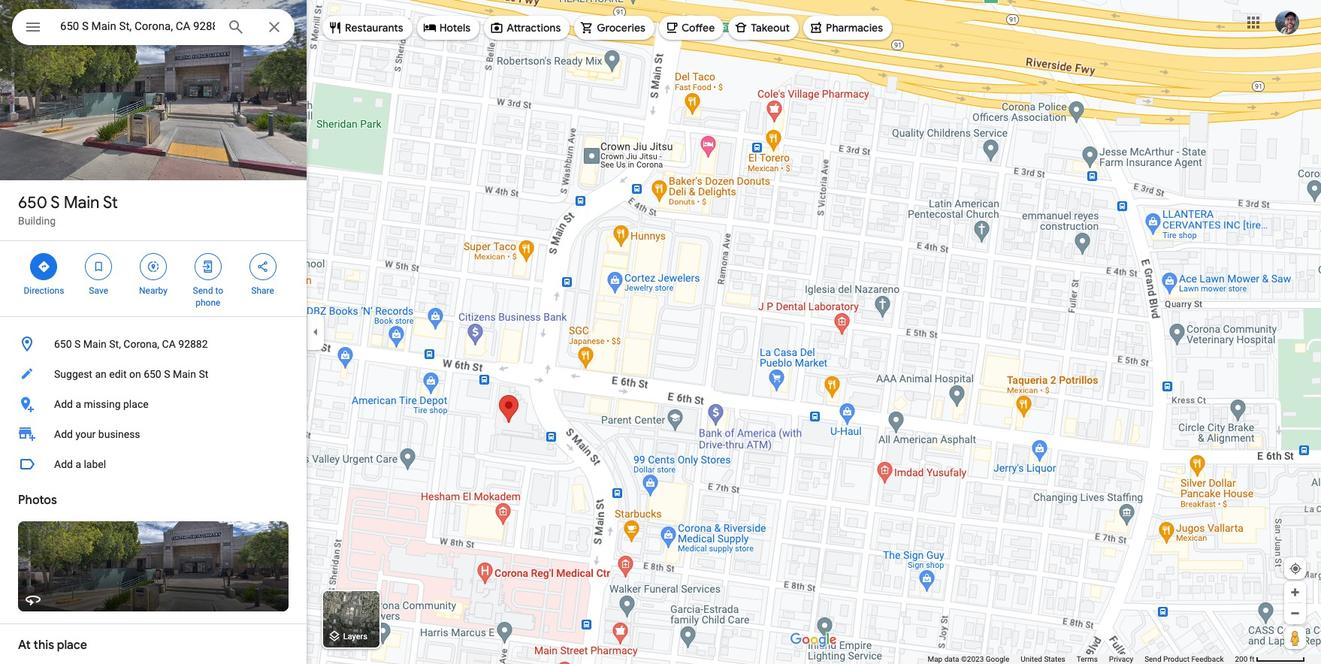 Task type: locate. For each thing, give the bounding box(es) containing it.
restaurants
[[345, 21, 404, 35]]

None field
[[60, 17, 215, 35]]

main up 
[[64, 193, 100, 214]]

a inside add a missing place button
[[75, 399, 81, 411]]

200
[[1236, 656, 1249, 664]]

show your location image
[[1290, 562, 1303, 576]]

650 right on
[[144, 368, 161, 380]]

1 vertical spatial 650
[[54, 338, 72, 350]]

add for add a label
[[54, 459, 73, 471]]

privacy button
[[1110, 655, 1134, 665]]

1 vertical spatial add
[[54, 429, 73, 441]]

send inside send to phone
[[193, 286, 213, 296]]

 search field
[[12, 9, 295, 48]]

ca
[[162, 338, 176, 350]]

main left the "st,"
[[83, 338, 107, 350]]

0 vertical spatial send
[[193, 286, 213, 296]]

send up the phone
[[193, 286, 213, 296]]

groceries button
[[575, 10, 655, 46]]

groceries
[[597, 21, 646, 35]]

650
[[18, 193, 47, 214], [54, 338, 72, 350], [144, 368, 161, 380]]

send left the 'product'
[[1145, 656, 1162, 664]]

google account: cj baylor  
(christian.baylor@adept.ai) image
[[1276, 10, 1300, 34]]

1 add from the top
[[54, 399, 73, 411]]

save
[[89, 286, 108, 296]]

0 vertical spatial add
[[54, 399, 73, 411]]


[[147, 259, 160, 275]]

to
[[215, 286, 223, 296]]

send inside button
[[1145, 656, 1162, 664]]

data
[[945, 656, 960, 664]]

s down ca in the left bottom of the page
[[164, 368, 170, 380]]

add a label
[[54, 459, 106, 471]]

united states
[[1021, 656, 1066, 664]]

s up suggest
[[74, 338, 81, 350]]

2 horizontal spatial s
[[164, 368, 170, 380]]

place inside add a missing place button
[[123, 399, 149, 411]]

main down 92882
[[173, 368, 196, 380]]

a left missing
[[75, 399, 81, 411]]

0 vertical spatial 650
[[18, 193, 47, 214]]

show street view coverage image
[[1285, 627, 1307, 650]]


[[256, 259, 270, 275]]

your
[[75, 429, 96, 441]]

privacy
[[1110, 656, 1134, 664]]

at this place
[[18, 638, 87, 653]]

add down suggest
[[54, 399, 73, 411]]

650 s main st main content
[[0, 0, 307, 665]]

650 up suggest
[[54, 338, 72, 350]]

s inside the 650 s main st building
[[51, 193, 60, 214]]

restaurants button
[[323, 10, 413, 46]]

650 s main st, corona, ca 92882 button
[[0, 329, 307, 359]]

 button
[[12, 9, 54, 48]]

corona,
[[124, 338, 159, 350]]

0 vertical spatial s
[[51, 193, 60, 214]]

2 add from the top
[[54, 429, 73, 441]]

ft
[[1250, 656, 1255, 664]]

1 horizontal spatial send
[[1145, 656, 1162, 664]]

add a label button
[[0, 450, 307, 480]]


[[37, 259, 51, 275]]

none field inside 650 s main st, corona, ca 92882 field
[[60, 17, 215, 35]]

add for add a missing place
[[54, 399, 73, 411]]

pharmacies button
[[804, 10, 893, 46]]

add
[[54, 399, 73, 411], [54, 429, 73, 441], [54, 459, 73, 471]]

0 vertical spatial st
[[103, 193, 118, 214]]

2 vertical spatial main
[[173, 368, 196, 380]]

attractions button
[[484, 10, 570, 46]]

1 horizontal spatial 650
[[54, 338, 72, 350]]

actions for 650 s main st region
[[0, 241, 307, 317]]

hotels
[[440, 21, 471, 35]]

attractions
[[507, 21, 561, 35]]

main for st,
[[83, 338, 107, 350]]

hotels button
[[417, 10, 480, 46]]

0 vertical spatial place
[[123, 399, 149, 411]]

0 vertical spatial a
[[75, 399, 81, 411]]

2 vertical spatial s
[[164, 368, 170, 380]]

product
[[1164, 656, 1190, 664]]

3 add from the top
[[54, 459, 73, 471]]

650 for st
[[18, 193, 47, 214]]

1 horizontal spatial place
[[123, 399, 149, 411]]

st,
[[109, 338, 121, 350]]

add your business link
[[0, 420, 307, 450]]

1 vertical spatial place
[[57, 638, 87, 653]]

0 horizontal spatial place
[[57, 638, 87, 653]]

zoom out image
[[1290, 608, 1302, 620]]

missing
[[84, 399, 121, 411]]

0 vertical spatial main
[[64, 193, 100, 214]]

send
[[193, 286, 213, 296], [1145, 656, 1162, 664]]

add inside 'button'
[[54, 459, 73, 471]]

place right this at the bottom of the page
[[57, 638, 87, 653]]

add inside button
[[54, 399, 73, 411]]

place
[[123, 399, 149, 411], [57, 638, 87, 653]]

st down 92882
[[199, 368, 208, 380]]

suggest an edit on 650 s main st button
[[0, 359, 307, 390]]

200 ft
[[1236, 656, 1255, 664]]

send product feedback button
[[1145, 655, 1225, 665]]

a left "label"
[[75, 459, 81, 471]]

0 horizontal spatial st
[[103, 193, 118, 214]]

650 inside the 650 s main st building
[[18, 193, 47, 214]]

2 a from the top
[[75, 459, 81, 471]]

main inside the 650 s main st building
[[64, 193, 100, 214]]

1 vertical spatial a
[[75, 459, 81, 471]]

a inside add a label 'button'
[[75, 459, 81, 471]]

1 vertical spatial send
[[1145, 656, 1162, 664]]

place down on
[[123, 399, 149, 411]]

650 up building
[[18, 193, 47, 214]]

s inside 650 s main st, corona, ca 92882 button
[[74, 338, 81, 350]]

a for missing
[[75, 399, 81, 411]]

0 horizontal spatial send
[[193, 286, 213, 296]]

0 horizontal spatial s
[[51, 193, 60, 214]]

send product feedback
[[1145, 656, 1225, 664]]

label
[[84, 459, 106, 471]]

a
[[75, 399, 81, 411], [75, 459, 81, 471]]

send for send to phone
[[193, 286, 213, 296]]

st up 
[[103, 193, 118, 214]]

directions
[[24, 286, 64, 296]]

650 inside button
[[54, 338, 72, 350]]

united states button
[[1021, 655, 1066, 665]]

main inside button
[[173, 368, 196, 380]]

s
[[51, 193, 60, 214], [74, 338, 81, 350], [164, 368, 170, 380]]

1 a from the top
[[75, 399, 81, 411]]

2 vertical spatial 650
[[144, 368, 161, 380]]

main
[[64, 193, 100, 214], [83, 338, 107, 350], [173, 368, 196, 380]]

building
[[18, 215, 56, 227]]

1 horizontal spatial st
[[199, 368, 208, 380]]

add left "label"
[[54, 459, 73, 471]]

2 horizontal spatial 650
[[144, 368, 161, 380]]

2 vertical spatial add
[[54, 459, 73, 471]]

this
[[34, 638, 54, 653]]

states
[[1045, 656, 1066, 664]]

add a missing place button
[[0, 390, 307, 420]]

st inside the 650 s main st building
[[103, 193, 118, 214]]

add left your
[[54, 429, 73, 441]]

0 horizontal spatial 650
[[18, 193, 47, 214]]

send for send product feedback
[[1145, 656, 1162, 664]]

footer
[[928, 655, 1236, 665]]

main inside button
[[83, 338, 107, 350]]

1 vertical spatial s
[[74, 338, 81, 350]]

st
[[103, 193, 118, 214], [199, 368, 208, 380]]

1 horizontal spatial s
[[74, 338, 81, 350]]

1 vertical spatial main
[[83, 338, 107, 350]]

s inside the suggest an edit on 650 s main st button
[[164, 368, 170, 380]]

1 vertical spatial st
[[199, 368, 208, 380]]

s up building
[[51, 193, 60, 214]]

footer containing map data ©2023 google
[[928, 655, 1236, 665]]

zoom in image
[[1290, 587, 1302, 599]]



Task type: describe. For each thing, give the bounding box(es) containing it.
takeout button
[[729, 10, 799, 46]]

©2023
[[962, 656, 985, 664]]

a for label
[[75, 459, 81, 471]]

coffee
[[682, 21, 715, 35]]

takeout
[[751, 21, 790, 35]]

650 inside button
[[144, 368, 161, 380]]

650 S Main St, Corona, CA 92882 field
[[12, 9, 295, 45]]

on
[[129, 368, 141, 380]]

nearby
[[139, 286, 168, 296]]

suggest an edit on 650 s main st
[[54, 368, 208, 380]]

an
[[95, 368, 107, 380]]

92882
[[178, 338, 208, 350]]

map
[[928, 656, 943, 664]]

google maps element
[[0, 0, 1322, 665]]

collapse side panel image
[[308, 324, 324, 341]]

650 s main st building
[[18, 193, 118, 227]]

pharmacies
[[826, 21, 884, 35]]

add for add your business
[[54, 429, 73, 441]]

200 ft button
[[1236, 656, 1306, 664]]

st inside the suggest an edit on 650 s main st button
[[199, 368, 208, 380]]

business
[[98, 429, 140, 441]]

share
[[251, 286, 274, 296]]

edit
[[109, 368, 127, 380]]

suggest
[[54, 368, 92, 380]]

google
[[986, 656, 1010, 664]]


[[92, 259, 105, 275]]

terms
[[1077, 656, 1099, 664]]

add a missing place
[[54, 399, 149, 411]]


[[201, 259, 215, 275]]

footer inside google maps element
[[928, 655, 1236, 665]]

s for st,
[[74, 338, 81, 350]]

at
[[18, 638, 31, 653]]

650 for st,
[[54, 338, 72, 350]]

feedback
[[1192, 656, 1225, 664]]


[[24, 17, 42, 38]]

send to phone
[[193, 286, 223, 308]]

coffee button
[[659, 10, 724, 46]]

layers
[[343, 633, 368, 642]]

add your business
[[54, 429, 140, 441]]

map data ©2023 google
[[928, 656, 1010, 664]]

main for st
[[64, 193, 100, 214]]

united
[[1021, 656, 1043, 664]]

terms button
[[1077, 655, 1099, 665]]

photos
[[18, 493, 57, 508]]

650 s main st, corona, ca 92882
[[54, 338, 208, 350]]

phone
[[196, 298, 221, 308]]

s for st
[[51, 193, 60, 214]]



Task type: vqa. For each thing, say whether or not it's contained in the screenshot.


